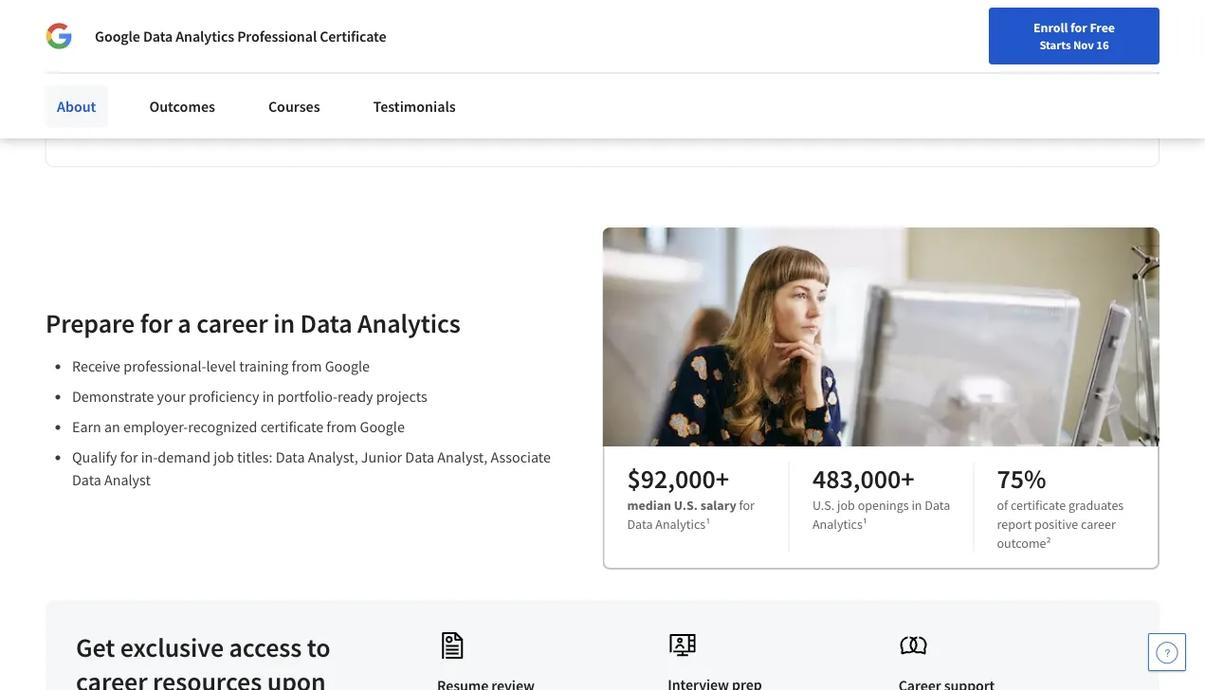 Task type: locate. For each thing, give the bounding box(es) containing it.
outcome
[[998, 535, 1047, 552]]

analyst, left the 'associate'
[[438, 449, 488, 468]]

$92,000
[[628, 463, 716, 496]]

2 u.s. from the left
[[813, 497, 835, 514]]

¹ for 483,000
[[863, 516, 868, 533]]

an
[[104, 418, 120, 437]]

titles:
[[237, 449, 273, 468]]

in- inside see how employees at top companies are mastering in-demand skills
[[77, 60, 107, 93]]

2 + from the left
[[902, 463, 915, 496]]

analyst,
[[308, 449, 358, 468], [438, 449, 488, 468]]

+ inside $92,000 + median u.s. salary
[[716, 463, 730, 496]]

2 analyst, from the left
[[438, 449, 488, 468]]

from
[[292, 357, 322, 376], [327, 418, 357, 437]]

demand inside see how employees at top companies are mastering in-demand skills
[[107, 60, 201, 93]]

1 vertical spatial certificate
[[1011, 497, 1067, 514]]

0 vertical spatial job
[[214, 449, 234, 468]]

free
[[1091, 19, 1116, 36]]

data down the median
[[628, 516, 653, 533]]

in- down employer- on the bottom left of page
[[141, 449, 158, 468]]

job
[[214, 449, 234, 468], [838, 497, 856, 514]]

0 horizontal spatial from
[[292, 357, 322, 376]]

testimonials
[[373, 97, 456, 116]]

in inside the 483,000 + u.s. job openings in data analytics
[[912, 497, 923, 514]]

1 horizontal spatial analyst,
[[438, 449, 488, 468]]

proficiency
[[189, 388, 259, 407]]

u.s. down $92,000 on the bottom right
[[674, 497, 698, 514]]

outcomes link
[[138, 85, 227, 127]]

0 vertical spatial in
[[273, 307, 295, 340]]

exclusive
[[120, 632, 224, 665]]

¹
[[706, 516, 711, 533], [863, 516, 868, 533]]

certificate up positive
[[1011, 497, 1067, 514]]

career inside get exclusive access to career resources upo
[[76, 666, 148, 691]]

data right openings on the right bottom of page
[[925, 497, 951, 514]]

data
[[143, 27, 173, 46], [300, 307, 353, 340], [276, 449, 305, 468], [405, 449, 435, 468], [72, 471, 101, 490], [925, 497, 951, 514], [628, 516, 653, 533]]

1 horizontal spatial certificate
[[1011, 497, 1067, 514]]

in down training on the left of the page
[[262, 388, 275, 407]]

u.s. inside the 483,000 + u.s. job openings in data analytics
[[813, 497, 835, 514]]

¹ down salary
[[706, 516, 711, 533]]

in up training on the left of the page
[[273, 307, 295, 340]]

2 horizontal spatial career
[[1082, 516, 1117, 533]]

0 vertical spatial certificate
[[261, 418, 324, 437]]

+
[[716, 463, 730, 496], [902, 463, 915, 496]]

from up portfolio-
[[292, 357, 322, 376]]

testimonials link
[[362, 85, 468, 127]]

companies
[[377, 26, 500, 59]]

for up nov
[[1071, 19, 1088, 36]]

1 horizontal spatial ¹
[[863, 516, 868, 533]]

0 horizontal spatial analyst,
[[308, 449, 358, 468]]

483,000 + u.s. job openings in data analytics
[[813, 463, 951, 533]]

job inside the 483,000 + u.s. job openings in data analytics
[[838, 497, 856, 514]]

career inside 75% of certificate graduates report positive career outcome
[[1082, 516, 1117, 533]]

1 vertical spatial demand
[[158, 449, 211, 468]]

1 ¹ from the left
[[706, 516, 711, 533]]

1 horizontal spatial from
[[327, 418, 357, 437]]

0 vertical spatial in-
[[77, 60, 107, 93]]

1 u.s. from the left
[[674, 497, 698, 514]]

from down ready
[[327, 418, 357, 437]]

1 vertical spatial in-
[[141, 449, 158, 468]]

0 vertical spatial demand
[[107, 60, 201, 93]]

job down recognized
[[214, 449, 234, 468]]

¹ down openings on the right bottom of page
[[863, 516, 868, 533]]

+ inside the 483,000 + u.s. job openings in data analytics
[[902, 463, 915, 496]]

+ up salary
[[716, 463, 730, 496]]

1 vertical spatial in
[[262, 388, 275, 407]]

75% of certificate graduates report positive career outcome
[[998, 463, 1125, 552]]

0 horizontal spatial ¹
[[706, 516, 711, 533]]

²
[[1047, 535, 1052, 552]]

starts
[[1040, 37, 1072, 52]]

data up portfolio-
[[300, 307, 353, 340]]

google image
[[46, 23, 72, 49]]

employees
[[177, 26, 300, 59]]

for left business
[[259, 115, 279, 134]]

nov
[[1074, 37, 1095, 52]]

data down qualify
[[72, 471, 101, 490]]

show notifications image
[[1001, 24, 1023, 46]]

qualify
[[72, 449, 117, 468]]

for up analyst
[[120, 449, 138, 468]]

1 horizontal spatial in-
[[141, 449, 158, 468]]

data right see
[[143, 27, 173, 46]]

get
[[76, 632, 115, 665]]

2 vertical spatial career
[[76, 666, 148, 691]]

google data analytics professional certificate
[[95, 27, 387, 46]]

demand down employer- on the bottom left of page
[[158, 449, 211, 468]]

report
[[998, 516, 1032, 533]]

in right openings on the right bottom of page
[[912, 497, 923, 514]]

job down 483,000
[[838, 497, 856, 514]]

analytics
[[176, 27, 234, 46], [358, 307, 461, 340], [656, 516, 706, 533], [813, 516, 863, 533]]

483,000
[[813, 463, 902, 496]]

google
[[95, 27, 140, 46], [325, 357, 370, 376], [360, 418, 405, 437]]

analytics up projects
[[358, 307, 461, 340]]

1 vertical spatial career
[[1082, 516, 1117, 533]]

see how employees at top companies are mastering in-demand skills
[[77, 26, 661, 93]]

1 horizontal spatial +
[[902, 463, 915, 496]]

coursera enterprise logos image
[[778, 43, 1129, 118]]

0 vertical spatial from
[[292, 357, 322, 376]]

u.s. down 483,000
[[813, 497, 835, 514]]

0 vertical spatial google
[[95, 27, 140, 46]]

0 horizontal spatial +
[[716, 463, 730, 496]]

certificate
[[261, 418, 324, 437], [1011, 497, 1067, 514]]

data right titles:
[[276, 449, 305, 468]]

receive
[[72, 357, 121, 376]]

google up junior
[[360, 418, 405, 437]]

data inside for data analytics
[[628, 516, 653, 533]]

analyst, left junior
[[308, 449, 358, 468]]

demand
[[107, 60, 201, 93], [158, 449, 211, 468]]

0 vertical spatial career
[[197, 307, 268, 340]]

ready
[[338, 388, 373, 407]]

certificate down portfolio-
[[261, 418, 324, 437]]

0 horizontal spatial career
[[76, 666, 148, 691]]

0 horizontal spatial in-
[[77, 60, 107, 93]]

menu item
[[858, 19, 981, 81]]

2 ¹ from the left
[[863, 516, 868, 533]]

mastering
[[547, 26, 661, 59]]

for inside enroll for free starts nov 16
[[1071, 19, 1088, 36]]

career
[[197, 307, 268, 340], [1082, 516, 1117, 533], [76, 666, 148, 691]]

0 horizontal spatial u.s.
[[674, 497, 698, 514]]

for
[[1071, 19, 1088, 36], [259, 115, 279, 134], [140, 307, 173, 340], [120, 449, 138, 468], [740, 497, 755, 514]]

career down graduates
[[1082, 516, 1117, 533]]

1 + from the left
[[716, 463, 730, 496]]

analytics inside the 483,000 + u.s. job openings in data analytics
[[813, 516, 863, 533]]

1 horizontal spatial u.s.
[[813, 497, 835, 514]]

+ up openings on the right bottom of page
[[902, 463, 915, 496]]

career down the get
[[76, 666, 148, 691]]

courses link
[[257, 85, 332, 127]]

analyst
[[104, 471, 151, 490]]

junior
[[361, 449, 402, 468]]

level
[[206, 357, 236, 376]]

1 vertical spatial job
[[838, 497, 856, 514]]

demand down how
[[107, 60, 201, 93]]

0 horizontal spatial job
[[214, 449, 234, 468]]

1 vertical spatial google
[[325, 357, 370, 376]]

analytics down 483,000
[[813, 516, 863, 533]]

analytics down $92,000 + median u.s. salary
[[656, 516, 706, 533]]

None search field
[[255, 12, 445, 50]]

for inside for data analytics
[[740, 497, 755, 514]]

business
[[282, 115, 339, 134]]

1 horizontal spatial career
[[197, 307, 268, 340]]

u.s.
[[674, 497, 698, 514], [813, 497, 835, 514]]

for left a
[[140, 307, 173, 340]]

training
[[239, 357, 289, 376]]

in
[[273, 307, 295, 340], [262, 388, 275, 407], [912, 497, 923, 514]]

75%
[[998, 463, 1047, 496]]

enroll
[[1034, 19, 1069, 36]]

1 horizontal spatial job
[[838, 497, 856, 514]]

+ for 483,000
[[902, 463, 915, 496]]

about
[[155, 115, 194, 134]]

career up level
[[197, 307, 268, 340]]

google right google icon on the left of page
[[95, 27, 140, 46]]

learn more about coursera for business
[[77, 115, 339, 134]]

portfolio-
[[278, 388, 338, 407]]

¹ for $92,000
[[706, 516, 711, 533]]

recognized
[[188, 418, 258, 437]]

google up ready
[[325, 357, 370, 376]]

2 vertical spatial in
[[912, 497, 923, 514]]

more
[[117, 115, 152, 134]]

in- up about
[[77, 60, 107, 93]]

in-
[[77, 60, 107, 93], [141, 449, 158, 468]]

see
[[77, 26, 118, 59]]

for right salary
[[740, 497, 755, 514]]

for inside qualify for in-demand job titles: data analyst, junior data analyst, associate data analyst
[[120, 449, 138, 468]]



Task type: describe. For each thing, give the bounding box(es) containing it.
prepare for a career in data analytics
[[46, 307, 461, 340]]

1 vertical spatial from
[[327, 418, 357, 437]]

access
[[229, 632, 302, 665]]

professional-
[[124, 357, 206, 376]]

for data analytics
[[628, 497, 755, 533]]

demonstrate
[[72, 388, 154, 407]]

projects
[[376, 388, 428, 407]]

u.s. inside $92,000 + median u.s. salary
[[674, 497, 698, 514]]

of
[[998, 497, 1009, 514]]

salary
[[701, 497, 737, 514]]

help center image
[[1157, 641, 1179, 664]]

your
[[157, 388, 186, 407]]

certificate inside 75% of certificate graduates report positive career outcome
[[1011, 497, 1067, 514]]

coursera
[[197, 115, 256, 134]]

outcomes
[[149, 97, 215, 116]]

1 analyst, from the left
[[308, 449, 358, 468]]

qualify for in-demand job titles: data analyst, junior data analyst, associate data analyst
[[72, 449, 551, 490]]

median
[[628, 497, 672, 514]]

to
[[307, 632, 331, 665]]

+ for $92,000
[[716, 463, 730, 496]]

analytics inside for data analytics
[[656, 516, 706, 533]]

for for starts
[[1071, 19, 1088, 36]]

associate
[[491, 449, 551, 468]]

about link
[[46, 85, 108, 127]]

data right junior
[[405, 449, 435, 468]]

certificate
[[320, 27, 387, 46]]

a
[[178, 307, 191, 340]]

at
[[305, 26, 328, 59]]

for for career
[[140, 307, 173, 340]]

about
[[57, 97, 96, 116]]

receive professional-level training from google
[[72, 357, 370, 376]]

in- inside qualify for in-demand job titles: data analyst, junior data analyst, associate data analyst
[[141, 449, 158, 468]]

courses
[[268, 97, 320, 116]]

analytics up 'skills'
[[176, 27, 234, 46]]

data inside the 483,000 + u.s. job openings in data analytics
[[925, 497, 951, 514]]

earn
[[72, 418, 101, 437]]

learn
[[77, 115, 114, 134]]

get exclusive access to career resources upo
[[76, 632, 331, 691]]

graduates
[[1069, 497, 1125, 514]]

positive
[[1035, 516, 1079, 533]]

how
[[123, 26, 172, 59]]

openings
[[858, 497, 910, 514]]

earn an employer-recognized certificate from google
[[72, 418, 405, 437]]

demonstrate your proficiency in portfolio-ready projects
[[72, 388, 428, 407]]

for for demand
[[120, 449, 138, 468]]

demand inside qualify for in-demand job titles: data analyst, junior data analyst, associate data analyst
[[158, 449, 211, 468]]

2 vertical spatial google
[[360, 418, 405, 437]]

prepare
[[46, 307, 135, 340]]

top
[[333, 26, 372, 59]]

employer-
[[123, 418, 188, 437]]

coursera image
[[15, 15, 136, 46]]

are
[[505, 26, 542, 59]]

0 horizontal spatial certificate
[[261, 418, 324, 437]]

resources
[[153, 666, 262, 691]]

professional
[[237, 27, 317, 46]]

learn more about coursera for business link
[[77, 115, 339, 134]]

$92,000 + median u.s. salary
[[628, 463, 737, 514]]

enroll for free starts nov 16
[[1034, 19, 1116, 52]]

skills
[[206, 60, 264, 93]]

job inside qualify for in-demand job titles: data analyst, junior data analyst, associate data analyst
[[214, 449, 234, 468]]

16
[[1097, 37, 1110, 52]]



Task type: vqa. For each thing, say whether or not it's contained in the screenshot.
rightmost "for"
no



